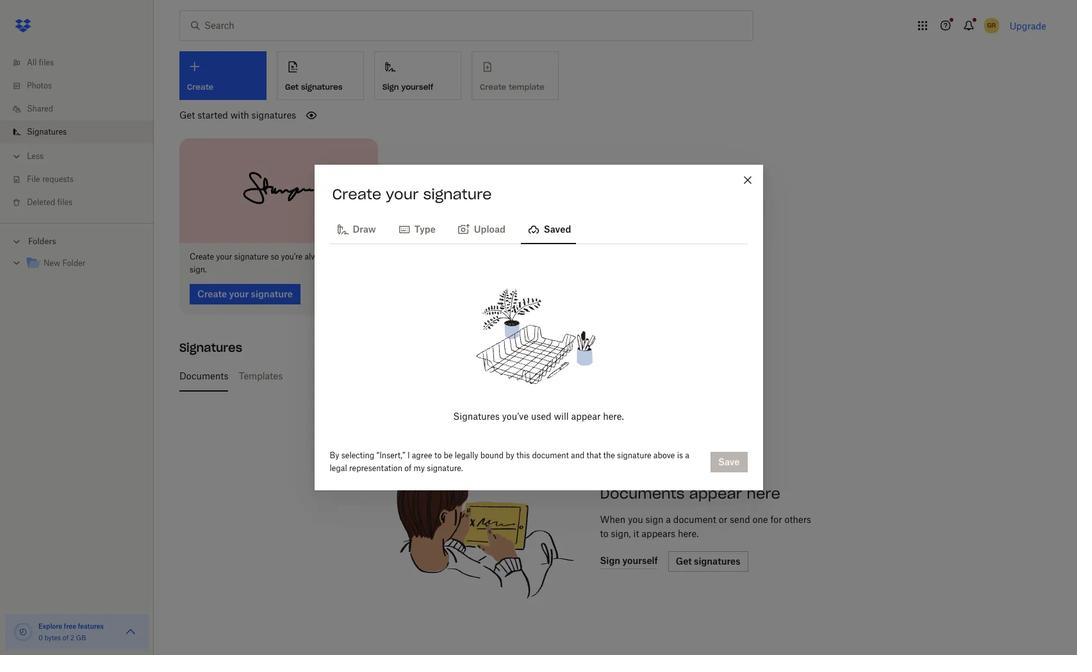 Task type: vqa. For each thing, say whether or not it's contained in the screenshot.
drop at the right of the page
no



Task type: describe. For each thing, give the bounding box(es) containing it.
bound
[[481, 451, 504, 460]]

explore
[[38, 623, 62, 630]]

it
[[634, 528, 640, 539]]

left
[[438, 370, 451, 381]]

explore free features 0 bytes of 2 gb
[[38, 623, 104, 642]]

tab list inside create your signature dialog
[[330, 214, 748, 244]]

get signatures button
[[277, 51, 364, 100]]

to inside by selecting "insert," i agree to be legally bound by this document and that the signature above is a legal representation of my signature.
[[435, 451, 442, 460]]

of inside the explore free features 0 bytes of 2 gb
[[63, 634, 69, 642]]

and
[[571, 451, 585, 460]]

this inside by selecting "insert," i agree to be legally bound by this document and that the signature above is a legal representation of my signature.
[[517, 451, 530, 460]]

with
[[231, 110, 249, 121]]

of inside by selecting "insert," i agree to be legally bound by this document and that the signature above is a legal representation of my signature.
[[405, 464, 412, 473]]

when you sign a document or send one for others to sign, it appears here.
[[600, 514, 812, 539]]

sign yourself button
[[374, 51, 462, 100]]

folder
[[62, 258, 85, 268]]

deleted
[[27, 197, 55, 207]]

sign
[[383, 82, 399, 92]]

all files
[[27, 58, 54, 67]]

appears
[[642, 528, 676, 539]]

signatures list item
[[0, 121, 154, 144]]

legally
[[455, 451, 479, 460]]

your for create your signature so you're always ready to sign.
[[216, 252, 232, 261]]

a inside by selecting "insert," i agree to be legally bound by this document and that the signature above is a legal representation of my signature.
[[686, 451, 690, 460]]

here. inside when you sign a document or send one for others to sign, it appears here.
[[678, 528, 699, 539]]

new folder link
[[26, 255, 144, 273]]

always
[[305, 252, 330, 261]]

shared
[[27, 104, 53, 113]]

"insert,"
[[377, 451, 406, 460]]

templates tab
[[239, 361, 283, 391]]

create for create your signature
[[332, 185, 382, 203]]

be
[[444, 451, 453, 460]]

upgrade
[[1010, 20, 1047, 31]]

get started with signatures
[[180, 110, 296, 121]]

used
[[531, 411, 552, 422]]

send
[[730, 514, 751, 525]]

list containing all files
[[0, 44, 154, 223]]

sign
[[646, 514, 664, 525]]

representation
[[349, 464, 403, 473]]

to inside create your signature so you're always ready to sign.
[[354, 252, 361, 261]]

folders
[[28, 237, 56, 246]]

create your signature dialog
[[315, 165, 763, 491]]

new folder
[[44, 258, 85, 268]]

when
[[600, 514, 626, 525]]

by
[[506, 451, 515, 460]]

started
[[198, 110, 228, 121]]

1 3 from the left
[[329, 370, 335, 381]]

legal
[[330, 464, 347, 473]]

yourself inside "tab list"
[[540, 370, 574, 381]]

file requests link
[[10, 168, 154, 191]]

signature.
[[427, 464, 463, 473]]

is inside "tab list"
[[576, 370, 583, 381]]

is inside by selecting "insert," i agree to be legally bound by this document and that the signature above is a legal representation of my signature.
[[678, 451, 684, 460]]

signatures link
[[10, 121, 154, 144]]

document inside by selecting "insert," i agree to be legally bound by this document and that the signature above is a legal representation of my signature.
[[532, 451, 569, 460]]

features
[[78, 623, 104, 630]]

signing
[[504, 370, 538, 381]]

all
[[27, 58, 37, 67]]

file requests
[[27, 174, 74, 184]]

all files link
[[10, 51, 154, 74]]

month.
[[472, 370, 502, 381]]

or
[[719, 514, 728, 525]]



Task type: locate. For each thing, give the bounding box(es) containing it.
create up draw
[[332, 185, 382, 203]]

0 horizontal spatial documents
[[180, 370, 229, 381]]

one
[[753, 514, 769, 525]]

a inside when you sign a document or send one for others to sign, it appears here.
[[666, 514, 671, 525]]

files for all files
[[39, 58, 54, 67]]

0 horizontal spatial a
[[666, 514, 671, 525]]

this right by
[[517, 451, 530, 460]]

1 vertical spatial tab list
[[180, 361, 1052, 391]]

signatures left "you've"
[[453, 411, 500, 422]]

0 vertical spatial requests
[[42, 174, 74, 184]]

dropbox image
[[10, 13, 36, 38]]

unlimited.
[[586, 370, 629, 381]]

1 horizontal spatial files
[[57, 197, 73, 207]]

document
[[532, 451, 569, 460], [674, 514, 717, 525]]

1 vertical spatial this
[[517, 451, 530, 460]]

agree
[[412, 451, 433, 460]]

signature inside by selecting "insert," i agree to be legally bound by this document and that the signature above is a legal representation of my signature.
[[618, 451, 652, 460]]

document down 'documents appear here'
[[674, 514, 717, 525]]

0 horizontal spatial this
[[454, 370, 470, 381]]

0 vertical spatial to
[[354, 252, 361, 261]]

0 horizontal spatial appear
[[572, 411, 601, 422]]

shared link
[[10, 97, 154, 121]]

templates
[[239, 370, 283, 381]]

documents
[[180, 370, 229, 381], [600, 484, 685, 502]]

the
[[604, 451, 615, 460]]

to down when in the bottom of the page
[[600, 528, 609, 539]]

document inside when you sign a document or send one for others to sign, it appears here.
[[674, 514, 717, 525]]

1 horizontal spatial signatures
[[301, 82, 343, 92]]

1 vertical spatial a
[[666, 514, 671, 525]]

upgrade link
[[1010, 20, 1047, 31]]

this
[[454, 370, 470, 381], [517, 451, 530, 460]]

create for create your signature so you're always ready to sign.
[[190, 252, 214, 261]]

0 horizontal spatial document
[[532, 451, 569, 460]]

requests inside file requests link
[[42, 174, 74, 184]]

appear
[[572, 411, 601, 422], [690, 484, 743, 502]]

yourself
[[402, 82, 434, 92], [540, 370, 574, 381]]

1 vertical spatial to
[[435, 451, 442, 460]]

get up get started with signatures
[[285, 82, 299, 92]]

0
[[38, 634, 43, 642]]

1 vertical spatial signatures
[[180, 340, 242, 355]]

0 horizontal spatial of
[[63, 634, 69, 642]]

1 horizontal spatial this
[[517, 451, 530, 460]]

0 vertical spatial is
[[576, 370, 583, 381]]

deleted files
[[27, 197, 73, 207]]

requests left left
[[398, 370, 435, 381]]

others
[[785, 514, 812, 525]]

0 horizontal spatial 3
[[329, 370, 335, 381]]

create your signature so you're always ready to sign.
[[190, 252, 361, 274]]

by
[[330, 451, 339, 460]]

documents for documents
[[180, 370, 229, 381]]

signature
[[423, 185, 492, 203], [234, 252, 269, 261], [356, 370, 396, 381], [618, 451, 652, 460]]

draw
[[353, 224, 376, 235]]

that
[[587, 451, 602, 460]]

sign.
[[190, 265, 207, 274]]

photos link
[[10, 74, 154, 97]]

folders button
[[0, 231, 154, 251]]

1 horizontal spatial document
[[674, 514, 717, 525]]

documents appear here
[[600, 484, 781, 502]]

1 horizontal spatial appear
[[690, 484, 743, 502]]

document left and at the bottom
[[532, 451, 569, 460]]

sign yourself
[[383, 82, 434, 92]]

0 vertical spatial this
[[454, 370, 470, 381]]

0 vertical spatial documents
[[180, 370, 229, 381]]

create inside dialog
[[332, 185, 382, 203]]

here. inside create your signature dialog
[[604, 411, 624, 422]]

list
[[0, 44, 154, 223]]

create your signature
[[332, 185, 492, 203]]

your inside create your signature so you're always ready to sign.
[[216, 252, 232, 261]]

signatures up documents tab
[[180, 340, 242, 355]]

of
[[337, 370, 345, 381], [405, 464, 412, 473], [63, 634, 69, 642]]

0 vertical spatial yourself
[[402, 82, 434, 92]]

1 vertical spatial appear
[[690, 484, 743, 502]]

free
[[64, 623, 76, 630]]

requests inside "tab list"
[[398, 370, 435, 381]]

1 horizontal spatial get
[[285, 82, 299, 92]]

less image
[[10, 150, 23, 163]]

bytes
[[45, 634, 61, 642]]

files for deleted files
[[57, 197, 73, 207]]

1 horizontal spatial to
[[435, 451, 442, 460]]

signatures you've used will appear here.
[[453, 411, 624, 422]]

0 horizontal spatial is
[[576, 370, 583, 381]]

0 vertical spatial files
[[39, 58, 54, 67]]

2 horizontal spatial of
[[405, 464, 412, 473]]

1 horizontal spatial signatures
[[180, 340, 242, 355]]

0 vertical spatial appear
[[572, 411, 601, 422]]

here
[[747, 484, 781, 502]]

sign,
[[611, 528, 631, 539]]

1 vertical spatial document
[[674, 514, 717, 525]]

appear up or
[[690, 484, 743, 502]]

0 vertical spatial signatures
[[301, 82, 343, 92]]

above
[[654, 451, 675, 460]]

ready
[[332, 252, 352, 261]]

0 vertical spatial tab list
[[330, 214, 748, 244]]

requests
[[42, 174, 74, 184], [398, 370, 435, 381]]

to inside when you sign a document or send one for others to sign, it appears here.
[[600, 528, 609, 539]]

0 vertical spatial get
[[285, 82, 299, 92]]

1 horizontal spatial requests
[[398, 370, 435, 381]]

quota usage element
[[13, 622, 33, 642]]

less
[[27, 151, 44, 161]]

type
[[415, 224, 436, 235]]

new
[[44, 258, 60, 268]]

tab list containing draw
[[330, 214, 748, 244]]

1 vertical spatial get
[[180, 110, 195, 121]]

you
[[628, 514, 644, 525]]

selecting
[[342, 451, 375, 460]]

get for get started with signatures
[[180, 110, 195, 121]]

documents tab
[[180, 361, 229, 391]]

1 vertical spatial files
[[57, 197, 73, 207]]

is right above
[[678, 451, 684, 460]]

to left be
[[435, 451, 442, 460]]

1 vertical spatial documents
[[600, 484, 685, 502]]

gb
[[76, 634, 86, 642]]

1 horizontal spatial of
[[337, 370, 345, 381]]

2 horizontal spatial to
[[600, 528, 609, 539]]

will
[[554, 411, 569, 422]]

signatures inside get signatures button
[[301, 82, 343, 92]]

yourself inside button
[[402, 82, 434, 92]]

1 vertical spatial create
[[190, 252, 214, 261]]

0 vertical spatial here.
[[604, 411, 624, 422]]

1 horizontal spatial yourself
[[540, 370, 574, 381]]

0 horizontal spatial files
[[39, 58, 54, 67]]

1 horizontal spatial your
[[386, 185, 419, 203]]

0 horizontal spatial create
[[190, 252, 214, 261]]

appear inside create your signature dialog
[[572, 411, 601, 422]]

0 horizontal spatial signatures
[[27, 127, 67, 137]]

1 vertical spatial signatures
[[252, 110, 296, 121]]

requests right file
[[42, 174, 74, 184]]

by selecting "insert," i agree to be legally bound by this document and that the signature above is a legal representation of my signature.
[[330, 451, 690, 473]]

for
[[771, 514, 783, 525]]

1 vertical spatial of
[[405, 464, 412, 473]]

a right above
[[686, 451, 690, 460]]

files right all
[[39, 58, 54, 67]]

0 horizontal spatial yourself
[[402, 82, 434, 92]]

1 horizontal spatial 3
[[348, 370, 354, 381]]

0 vertical spatial of
[[337, 370, 345, 381]]

create inside create your signature so you're always ready to sign.
[[190, 252, 214, 261]]

0 vertical spatial document
[[532, 451, 569, 460]]

1 vertical spatial yourself
[[540, 370, 574, 381]]

yourself right sign
[[402, 82, 434, 92]]

signatures inside list item
[[27, 127, 67, 137]]

2
[[70, 634, 74, 642]]

is left unlimited.
[[576, 370, 583, 381]]

to right ready
[[354, 252, 361, 261]]

here.
[[604, 411, 624, 422], [678, 528, 699, 539]]

get for get signatures
[[285, 82, 299, 92]]

1 vertical spatial requests
[[398, 370, 435, 381]]

0 horizontal spatial your
[[216, 252, 232, 261]]

1 horizontal spatial a
[[686, 451, 690, 460]]

0 horizontal spatial requests
[[42, 174, 74, 184]]

your up type
[[386, 185, 419, 203]]

tab list
[[330, 214, 748, 244], [180, 361, 1052, 391]]

photos
[[27, 81, 52, 90]]

you're
[[281, 252, 303, 261]]

is
[[576, 370, 583, 381], [678, 451, 684, 460]]

you've
[[502, 411, 529, 422]]

yourself right signing
[[540, 370, 574, 381]]

your
[[386, 185, 419, 203], [216, 252, 232, 261]]

1 vertical spatial your
[[216, 252, 232, 261]]

your left so
[[216, 252, 232, 261]]

documents for documents appear here
[[600, 484, 685, 502]]

appear right will
[[572, 411, 601, 422]]

my
[[414, 464, 425, 473]]

1 horizontal spatial documents
[[600, 484, 685, 502]]

tab list containing documents
[[180, 361, 1052, 391]]

so
[[271, 252, 279, 261]]

2 vertical spatial of
[[63, 634, 69, 642]]

get
[[285, 82, 299, 92], [180, 110, 195, 121]]

2 vertical spatial to
[[600, 528, 609, 539]]

0 vertical spatial create
[[332, 185, 382, 203]]

your for create your signature
[[386, 185, 419, 203]]

1 vertical spatial is
[[678, 451, 684, 460]]

this right left
[[454, 370, 470, 381]]

documents up you
[[600, 484, 685, 502]]

get signatures
[[285, 82, 343, 92]]

a
[[686, 451, 690, 460], [666, 514, 671, 525]]

signatures
[[27, 127, 67, 137], [180, 340, 242, 355], [453, 411, 500, 422]]

2 3 from the left
[[348, 370, 354, 381]]

create
[[332, 185, 382, 203], [190, 252, 214, 261]]

documents inside "tab list"
[[180, 370, 229, 381]]

0 vertical spatial your
[[386, 185, 419, 203]]

0 horizontal spatial signatures
[[252, 110, 296, 121]]

here. up the
[[604, 411, 624, 422]]

signature inside create your signature so you're always ready to sign.
[[234, 252, 269, 261]]

files right deleted
[[57, 197, 73, 207]]

create up sign.
[[190, 252, 214, 261]]

0 vertical spatial signatures
[[27, 127, 67, 137]]

upload
[[474, 224, 506, 235]]

0 horizontal spatial here.
[[604, 411, 624, 422]]

2 horizontal spatial signatures
[[453, 411, 500, 422]]

1 horizontal spatial is
[[678, 451, 684, 460]]

signatures
[[301, 82, 343, 92], [252, 110, 296, 121]]

your inside dialog
[[386, 185, 419, 203]]

1 horizontal spatial here.
[[678, 528, 699, 539]]

0 horizontal spatial to
[[354, 252, 361, 261]]

saved
[[544, 224, 571, 235]]

1 vertical spatial here.
[[678, 528, 699, 539]]

file
[[27, 174, 40, 184]]

documents left templates
[[180, 370, 229, 381]]

get inside get signatures button
[[285, 82, 299, 92]]

here. right appears
[[678, 528, 699, 539]]

deleted files link
[[10, 191, 154, 214]]

0 horizontal spatial get
[[180, 110, 195, 121]]

a right the sign
[[666, 514, 671, 525]]

3 of 3 signature requests left this month. signing yourself is unlimited.
[[329, 370, 629, 381]]

i
[[408, 451, 410, 460]]

2 vertical spatial signatures
[[453, 411, 500, 422]]

0 vertical spatial a
[[686, 451, 690, 460]]

signatures down shared
[[27, 127, 67, 137]]

signatures inside create your signature dialog
[[453, 411, 500, 422]]

1 horizontal spatial create
[[332, 185, 382, 203]]

get left started
[[180, 110, 195, 121]]



